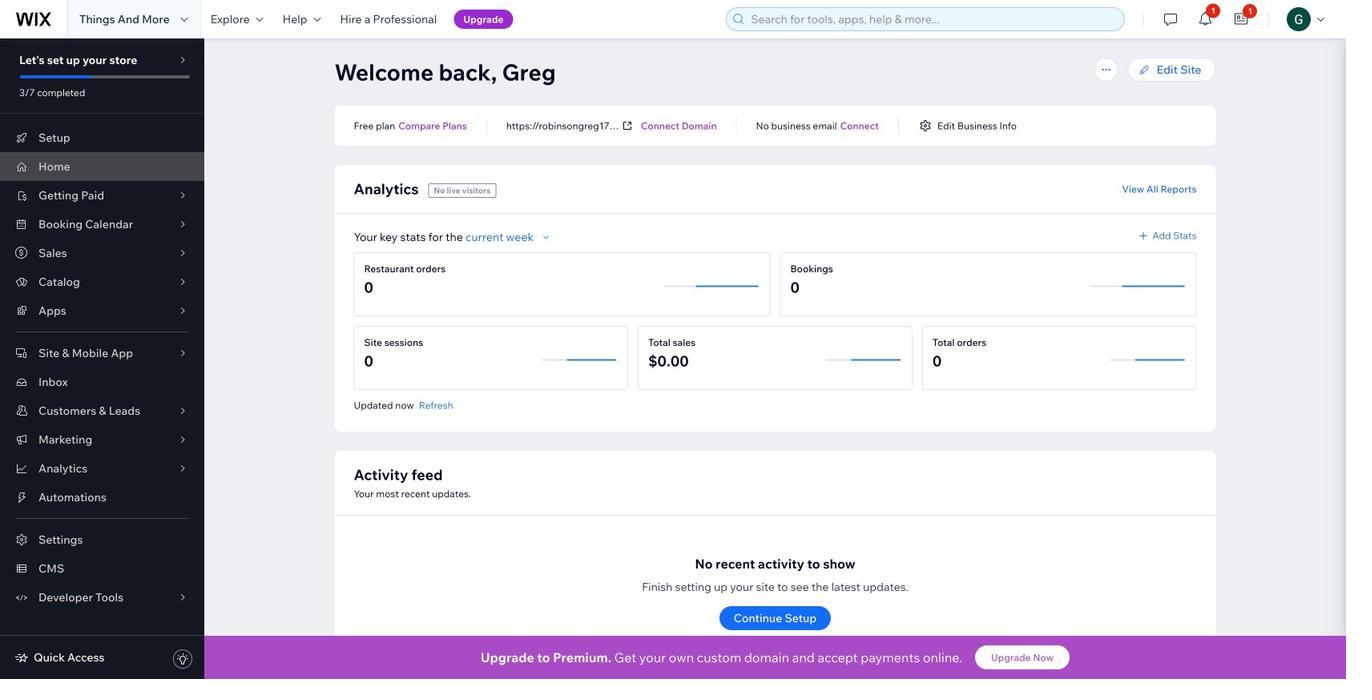Task type: vqa. For each thing, say whether or not it's contained in the screenshot.
Search for tools, apps, help & more... field
yes



Task type: describe. For each thing, give the bounding box(es) containing it.
sidebar element
[[0, 38, 204, 680]]

Search for tools, apps, help & more... field
[[747, 8, 1120, 30]]



